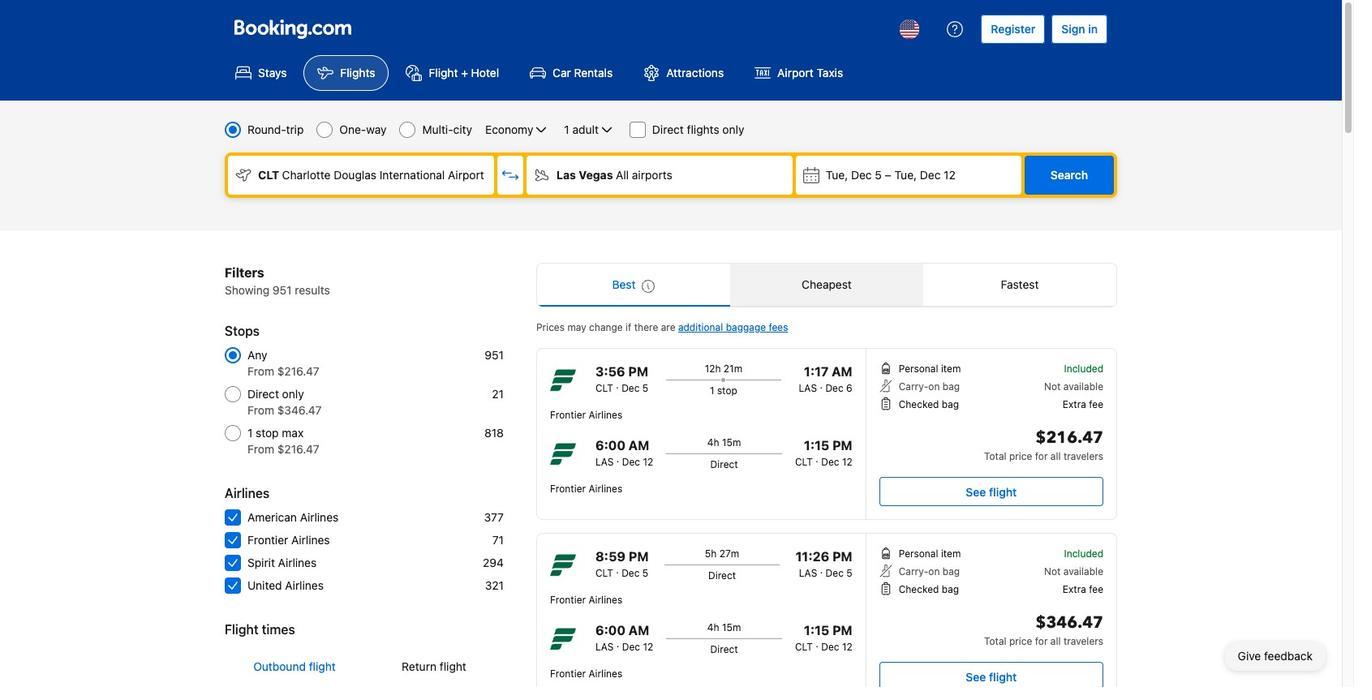 Task type: describe. For each thing, give the bounding box(es) containing it.
6:00 am las . dec 12 for $346.47
[[596, 623, 654, 653]]

personal item for $346.47
[[899, 548, 961, 560]]

available for $216.47
[[1064, 381, 1104, 393]]

if
[[626, 321, 632, 334]]

in
[[1089, 22, 1098, 36]]

douglas
[[334, 168, 377, 182]]

1 for 1 stop
[[710, 385, 715, 397]]

1:15 for $216.47
[[804, 438, 830, 453]]

for for $216.47
[[1036, 451, 1048, 463]]

5 for 3:56 pm
[[643, 382, 649, 395]]

see flight for $216.47
[[966, 485, 1017, 499]]

rentals
[[574, 66, 613, 80]]

adult
[[573, 123, 599, 136]]

1 stop max from $216.47
[[248, 426, 320, 456]]

total for $216.47
[[985, 451, 1007, 463]]

flight for $216.47's see flight button
[[990, 485, 1017, 499]]

best image
[[642, 280, 655, 293]]

cheapest button
[[731, 264, 924, 306]]

from inside 1 stop max from $216.47
[[248, 442, 274, 456]]

american airlines
[[248, 511, 339, 524]]

city
[[454, 123, 473, 136]]

carry- for $346.47
[[899, 566, 929, 578]]

fees
[[769, 321, 789, 334]]

see flight button for $346.47
[[880, 662, 1104, 688]]

checked bag for $216.47
[[899, 399, 960, 411]]

1 tue, from the left
[[826, 168, 849, 182]]

feedback
[[1265, 649, 1313, 663]]

extra for $216.47
[[1063, 399, 1087, 411]]

2 tue, from the left
[[895, 168, 917, 182]]

. inside 8:59 pm clt . dec 5
[[616, 564, 619, 576]]

294
[[483, 556, 504, 570]]

$216.47 total price for all travelers
[[985, 427, 1104, 463]]

flights
[[687, 123, 720, 136]]

dec inside 8:59 pm clt . dec 5
[[622, 567, 640, 580]]

car
[[553, 66, 571, 80]]

4h 15m for $346.47
[[708, 622, 741, 634]]

all
[[616, 168, 629, 182]]

5 inside dropdown button
[[875, 168, 882, 182]]

flight times
[[225, 623, 295, 637]]

–
[[885, 168, 892, 182]]

stays link
[[222, 55, 301, 91]]

las inside 11:26 pm las . dec 5
[[799, 567, 818, 580]]

stop for 1 stop max from $216.47
[[256, 426, 279, 440]]

any
[[248, 348, 267, 362]]

5 for 8:59 pm
[[643, 567, 649, 580]]

filters showing 951 results
[[225, 265, 330, 297]]

outbound flight button
[[225, 646, 364, 688]]

flight + hotel
[[429, 66, 499, 80]]

12h 21m
[[705, 363, 743, 375]]

airport taxis
[[778, 66, 844, 80]]

give
[[1238, 649, 1262, 663]]

travelers for $216.47
[[1064, 451, 1104, 463]]

multi-
[[423, 123, 454, 136]]

1:17 am las . dec 6
[[799, 364, 853, 395]]

search
[[1051, 168, 1089, 182]]

12h
[[705, 363, 721, 375]]

15m for $346.47
[[722, 622, 741, 634]]

flight for see flight button for $346.47
[[990, 670, 1017, 684]]

21m
[[724, 363, 743, 375]]

extra fee for $216.47
[[1063, 399, 1104, 411]]

one-way
[[340, 123, 387, 136]]

tue, dec 5 – tue, dec 12 button
[[796, 156, 1022, 195]]

search button
[[1025, 156, 1115, 195]]

tue, dec 5 – tue, dec 12
[[826, 168, 956, 182]]

pm down 6
[[833, 438, 853, 453]]

11:26
[[796, 550, 830, 564]]

filters
[[225, 265, 264, 280]]

are
[[661, 321, 676, 334]]

1:17
[[804, 364, 829, 379]]

only inside direct only from $346.47
[[282, 387, 304, 401]]

clt inside 3:56 pm clt . dec 5
[[596, 382, 614, 395]]

4h 15m for $216.47
[[708, 437, 741, 449]]

$216.47 inside any from $216.47
[[277, 364, 320, 378]]

flight for the outbound flight button
[[309, 660, 336, 674]]

attractions link
[[630, 55, 738, 91]]

am for $216.47
[[629, 438, 650, 453]]

register link
[[982, 15, 1046, 44]]

extra fee for $346.47
[[1063, 584, 1104, 596]]

round-trip
[[248, 123, 304, 136]]

+
[[461, 66, 468, 80]]

results
[[295, 283, 330, 297]]

outbound
[[253, 660, 306, 674]]

$216.47 inside $216.47 total price for all travelers
[[1036, 427, 1104, 449]]

hotel
[[471, 66, 499, 80]]

3:56 pm clt . dec 5
[[596, 364, 649, 395]]

baggage
[[726, 321, 766, 334]]

extra for $346.47
[[1063, 584, 1087, 596]]

american
[[248, 511, 297, 524]]

showing
[[225, 283, 270, 297]]

there
[[635, 321, 659, 334]]

register
[[991, 22, 1036, 36]]

cheapest
[[802, 278, 852, 291]]

direct only from $346.47
[[248, 387, 322, 417]]

1:15 pm clt . dec 12 for $216.47
[[796, 438, 853, 468]]

21
[[492, 387, 504, 401]]

round-
[[248, 123, 286, 136]]

0 horizontal spatial airport
[[448, 168, 484, 182]]

prices
[[537, 321, 565, 334]]

from inside any from $216.47
[[248, 364, 274, 378]]

flights link
[[304, 55, 389, 91]]

direct flights only
[[653, 123, 745, 136]]

united airlines
[[248, 579, 324, 593]]

1 for 1 adult
[[565, 123, 570, 136]]

11:26 pm las . dec 5
[[796, 550, 853, 580]]

1 horizontal spatial 951
[[485, 348, 504, 362]]

flight for flight times
[[225, 623, 259, 637]]

trip
[[286, 123, 304, 136]]

return flight button
[[364, 646, 504, 688]]

dec inside 11:26 pm las . dec 5
[[826, 567, 844, 580]]

travelers for $346.47
[[1064, 636, 1104, 648]]

5h 27m
[[705, 548, 740, 560]]

times
[[262, 623, 295, 637]]

any from $216.47
[[248, 348, 320, 378]]

pm inside 11:26 pm las . dec 5
[[833, 550, 853, 564]]

on for $216.47
[[929, 381, 940, 393]]

max
[[282, 426, 304, 440]]

6:00 for $216.47
[[596, 438, 626, 453]]

3:56
[[596, 364, 626, 379]]

not for $346.47
[[1045, 566, 1061, 578]]

vegas
[[579, 168, 613, 182]]

all for $216.47
[[1051, 451, 1061, 463]]

8:59 pm clt . dec 5
[[596, 550, 649, 580]]

1 adult
[[565, 123, 599, 136]]

way
[[366, 123, 387, 136]]

321
[[485, 579, 504, 593]]

available for $346.47
[[1064, 566, 1104, 578]]

377
[[484, 511, 504, 524]]

5h
[[705, 548, 717, 560]]

71
[[493, 533, 504, 547]]



Task type: vqa. For each thing, say whether or not it's contained in the screenshot.


Task type: locate. For each thing, give the bounding box(es) containing it.
multi-city
[[423, 123, 473, 136]]

6:00
[[596, 438, 626, 453], [596, 623, 626, 638]]

1 from from the top
[[248, 364, 274, 378]]

2 1:15 from the top
[[804, 623, 830, 638]]

$216.47
[[277, 364, 320, 378], [1036, 427, 1104, 449], [277, 442, 320, 456]]

2 personal item from the top
[[899, 548, 961, 560]]

1 vertical spatial checked
[[899, 584, 940, 596]]

1 horizontal spatial stop
[[718, 385, 738, 397]]

0 vertical spatial item
[[942, 363, 961, 375]]

from down direct only from $346.47
[[248, 442, 274, 456]]

frontier airlines
[[550, 409, 623, 421], [550, 483, 623, 495], [248, 533, 330, 547], [550, 594, 623, 606], [550, 668, 623, 680]]

1 extra from the top
[[1063, 399, 1087, 411]]

extra up $216.47 total price for all travelers
[[1063, 399, 1087, 411]]

1 vertical spatial 951
[[485, 348, 504, 362]]

1 1:15 from the top
[[804, 438, 830, 453]]

2 checked from the top
[[899, 584, 940, 596]]

12 inside dropdown button
[[944, 168, 956, 182]]

0 vertical spatial on
[[929, 381, 940, 393]]

1 personal from the top
[[899, 363, 939, 375]]

am
[[832, 364, 853, 379], [629, 438, 650, 453], [629, 623, 650, 638]]

1 vertical spatial airport
[[448, 168, 484, 182]]

1 item from the top
[[942, 363, 961, 375]]

1 1:15 pm clt . dec 12 from the top
[[796, 438, 853, 468]]

0 vertical spatial checked bag
[[899, 399, 960, 411]]

1 vertical spatial available
[[1064, 566, 1104, 578]]

see flight
[[966, 485, 1017, 499], [966, 670, 1017, 684]]

0 horizontal spatial tue,
[[826, 168, 849, 182]]

return flight
[[402, 660, 467, 674]]

0 vertical spatial not available
[[1045, 381, 1104, 393]]

1 horizontal spatial tab list
[[537, 264, 1117, 308]]

fastest button
[[924, 264, 1117, 306]]

price for $216.47
[[1010, 451, 1033, 463]]

1 carry- from the top
[[899, 381, 929, 393]]

am up 6
[[832, 364, 853, 379]]

$346.47
[[277, 403, 322, 417], [1036, 612, 1104, 634]]

am inside 1:17 am las . dec 6
[[832, 364, 853, 379]]

see flight button down $216.47 total price for all travelers
[[880, 477, 1104, 507]]

1 vertical spatial 1
[[710, 385, 715, 397]]

6:00 am las . dec 12 for $216.47
[[596, 438, 654, 468]]

flight for flight + hotel
[[429, 66, 458, 80]]

0 vertical spatial 1:15
[[804, 438, 830, 453]]

1:15 for $346.47
[[804, 623, 830, 638]]

6:00 am las . dec 12
[[596, 438, 654, 468], [596, 623, 654, 653]]

1 carry-on bag from the top
[[899, 381, 960, 393]]

1 see from the top
[[966, 485, 987, 499]]

tab list containing outbound flight
[[225, 646, 504, 688]]

1 vertical spatial 1:15
[[804, 623, 830, 638]]

2 available from the top
[[1064, 566, 1104, 578]]

1 on from the top
[[929, 381, 940, 393]]

1 15m from the top
[[722, 437, 741, 449]]

stop inside 1 stop max from $216.47
[[256, 426, 279, 440]]

may
[[568, 321, 587, 334]]

pm
[[629, 364, 649, 379], [833, 438, 853, 453], [629, 550, 649, 564], [833, 550, 853, 564], [833, 623, 853, 638]]

stop
[[718, 385, 738, 397], [256, 426, 279, 440]]

1 4h 15m from the top
[[708, 437, 741, 449]]

checked for $216.47
[[899, 399, 940, 411]]

4h
[[708, 437, 720, 449], [708, 622, 720, 634]]

1 vertical spatial 4h
[[708, 622, 720, 634]]

0 vertical spatial from
[[248, 364, 274, 378]]

1 checked bag from the top
[[899, 399, 960, 411]]

not
[[1045, 381, 1061, 393], [1045, 566, 1061, 578]]

1:15 pm clt . dec 12 down 6
[[796, 438, 853, 468]]

airport
[[778, 66, 814, 80], [448, 168, 484, 182]]

direct inside direct only from $346.47
[[248, 387, 279, 401]]

0 vertical spatial included
[[1065, 363, 1104, 375]]

2 included from the top
[[1065, 548, 1104, 560]]

see flight button down $346.47 total price for all travelers
[[880, 662, 1104, 688]]

2 15m from the top
[[722, 622, 741, 634]]

included for $216.47
[[1065, 363, 1104, 375]]

5 for 11:26 pm
[[847, 567, 853, 580]]

5 inside 8:59 pm clt . dec 5
[[643, 567, 649, 580]]

fee up $216.47 total price for all travelers
[[1090, 399, 1104, 411]]

clt charlotte douglas international airport
[[258, 168, 484, 182]]

1 vertical spatial stop
[[256, 426, 279, 440]]

2 all from the top
[[1051, 636, 1061, 648]]

0 horizontal spatial stop
[[256, 426, 279, 440]]

las
[[799, 382, 818, 395], [596, 456, 614, 468], [799, 567, 818, 580], [596, 641, 614, 653]]

6:00 am las . dec 12 down 3:56 pm clt . dec 5
[[596, 438, 654, 468]]

0 vertical spatial checked
[[899, 399, 940, 411]]

1 4h from the top
[[708, 437, 720, 449]]

1 total from the top
[[985, 451, 1007, 463]]

1 left adult
[[565, 123, 570, 136]]

2 see flight button from the top
[[880, 662, 1104, 688]]

1 horizontal spatial flight
[[429, 66, 458, 80]]

1 checked from the top
[[899, 399, 940, 411]]

flight left times
[[225, 623, 259, 637]]

available up $216.47 total price for all travelers
[[1064, 381, 1104, 393]]

0 horizontal spatial only
[[282, 387, 304, 401]]

not available up $216.47 total price for all travelers
[[1045, 381, 1104, 393]]

0 vertical spatial available
[[1064, 381, 1104, 393]]

6:00 am las . dec 12 down 8:59 pm clt . dec 5
[[596, 623, 654, 653]]

see flight button
[[880, 477, 1104, 507], [880, 662, 1104, 688]]

2 on from the top
[[929, 566, 940, 578]]

extra fee up $216.47 total price for all travelers
[[1063, 399, 1104, 411]]

27m
[[720, 548, 740, 560]]

from inside direct only from $346.47
[[248, 403, 274, 417]]

am down 8:59 pm clt . dec 5
[[629, 623, 650, 638]]

spirit airlines
[[248, 556, 317, 570]]

0 vertical spatial see flight button
[[880, 477, 1104, 507]]

1 left max
[[248, 426, 253, 440]]

one-
[[340, 123, 366, 136]]

1 6:00 from the top
[[596, 438, 626, 453]]

price inside $346.47 total price for all travelers
[[1010, 636, 1033, 648]]

am for $346.47
[[629, 623, 650, 638]]

see flight down $216.47 total price for all travelers
[[966, 485, 1017, 499]]

2 see flight from the top
[[966, 670, 1017, 684]]

1 inside 1 stop max from $216.47
[[248, 426, 253, 440]]

0 horizontal spatial 1
[[248, 426, 253, 440]]

personal
[[899, 363, 939, 375], [899, 548, 939, 560]]

not for $216.47
[[1045, 381, 1061, 393]]

2 carry-on bag from the top
[[899, 566, 960, 578]]

not available up $346.47 total price for all travelers
[[1045, 566, 1104, 578]]

2 not available from the top
[[1045, 566, 1104, 578]]

1
[[565, 123, 570, 136], [710, 385, 715, 397], [248, 426, 253, 440]]

0 vertical spatial 4h
[[708, 437, 720, 449]]

2 extra from the top
[[1063, 584, 1087, 596]]

fee for $346.47
[[1090, 584, 1104, 596]]

2 6:00 am las . dec 12 from the top
[[596, 623, 654, 653]]

las inside 1:17 am las . dec 6
[[799, 382, 818, 395]]

2 price from the top
[[1010, 636, 1033, 648]]

2 checked bag from the top
[[899, 584, 960, 596]]

personal for $346.47
[[899, 548, 939, 560]]

0 vertical spatial extra
[[1063, 399, 1087, 411]]

all
[[1051, 451, 1061, 463], [1051, 636, 1061, 648]]

1:15 pm clt . dec 12 down 11:26 pm las . dec 5
[[796, 623, 853, 653]]

stops
[[225, 324, 260, 339]]

1 see flight button from the top
[[880, 477, 1104, 507]]

item for $346.47
[[942, 548, 961, 560]]

total inside $216.47 total price for all travelers
[[985, 451, 1007, 463]]

818
[[485, 426, 504, 440]]

0 vertical spatial not
[[1045, 381, 1061, 393]]

2 personal from the top
[[899, 548, 939, 560]]

car rentals
[[553, 66, 613, 80]]

1 see flight from the top
[[966, 485, 1017, 499]]

5 inside 11:26 pm las . dec 5
[[847, 567, 853, 580]]

0 vertical spatial stop
[[718, 385, 738, 397]]

15m
[[722, 437, 741, 449], [722, 622, 741, 634]]

1 vertical spatial personal item
[[899, 548, 961, 560]]

airport left taxis
[[778, 66, 814, 80]]

attractions
[[667, 66, 724, 80]]

extra up $346.47 total price for all travelers
[[1063, 584, 1087, 596]]

2 for from the top
[[1036, 636, 1048, 648]]

2 1:15 pm clt . dec 12 from the top
[[796, 623, 853, 653]]

0 vertical spatial travelers
[[1064, 451, 1104, 463]]

.
[[616, 379, 619, 391], [820, 379, 823, 391], [617, 453, 620, 465], [816, 453, 819, 465], [616, 564, 619, 576], [820, 564, 823, 576], [617, 638, 620, 650], [816, 638, 819, 650]]

2 horizontal spatial 1
[[710, 385, 715, 397]]

1 vertical spatial travelers
[[1064, 636, 1104, 648]]

1 vertical spatial for
[[1036, 636, 1048, 648]]

1 vertical spatial am
[[629, 438, 650, 453]]

0 vertical spatial see
[[966, 485, 987, 499]]

951 up 21
[[485, 348, 504, 362]]

0 vertical spatial extra fee
[[1063, 399, 1104, 411]]

15m down 1 stop
[[722, 437, 741, 449]]

1 vertical spatial included
[[1065, 548, 1104, 560]]

1 horizontal spatial $346.47
[[1036, 612, 1104, 634]]

give feedback button
[[1226, 642, 1326, 671]]

3 from from the top
[[248, 442, 274, 456]]

0 vertical spatial only
[[723, 123, 745, 136]]

1:15 down 11:26 pm las . dec 5
[[804, 623, 830, 638]]

0 vertical spatial personal
[[899, 363, 939, 375]]

not available
[[1045, 381, 1104, 393], [1045, 566, 1104, 578]]

1 vertical spatial extra fee
[[1063, 584, 1104, 596]]

for inside $216.47 total price for all travelers
[[1036, 451, 1048, 463]]

1:15
[[804, 438, 830, 453], [804, 623, 830, 638]]

0 vertical spatial airport
[[778, 66, 814, 80]]

change
[[589, 321, 623, 334]]

only
[[723, 123, 745, 136], [282, 387, 304, 401]]

$346.47 inside $346.47 total price for all travelers
[[1036, 612, 1104, 634]]

united
[[248, 579, 282, 593]]

2 4h from the top
[[708, 622, 720, 634]]

total
[[985, 451, 1007, 463], [985, 636, 1007, 648]]

pm right 11:26
[[833, 550, 853, 564]]

1 vertical spatial tab list
[[225, 646, 504, 688]]

frontier
[[550, 409, 586, 421], [550, 483, 586, 495], [248, 533, 288, 547], [550, 594, 586, 606], [550, 668, 586, 680]]

stop for 1 stop
[[718, 385, 738, 397]]

1 inside 'dropdown button'
[[565, 123, 570, 136]]

4h 15m down 1 stop
[[708, 437, 741, 449]]

0 vertical spatial total
[[985, 451, 1007, 463]]

1 not available from the top
[[1045, 381, 1104, 393]]

item for $216.47
[[942, 363, 961, 375]]

1 vertical spatial total
[[985, 636, 1007, 648]]

1 vertical spatial not available
[[1045, 566, 1104, 578]]

tab list
[[537, 264, 1117, 308], [225, 646, 504, 688]]

0 vertical spatial 6:00
[[596, 438, 626, 453]]

flight inside flight + hotel link
[[429, 66, 458, 80]]

outbound flight
[[253, 660, 336, 674]]

pm right 8:59
[[629, 550, 649, 564]]

1 available from the top
[[1064, 381, 1104, 393]]

951 inside filters showing 951 results
[[273, 283, 292, 297]]

1 vertical spatial 1:15 pm clt . dec 12
[[796, 623, 853, 653]]

1 vertical spatial carry-on bag
[[899, 566, 960, 578]]

see flight down $346.47 total price for all travelers
[[966, 670, 1017, 684]]

tue, left –
[[826, 168, 849, 182]]

on
[[929, 381, 940, 393], [929, 566, 940, 578]]

additional baggage fees link
[[679, 321, 789, 334]]

2 vertical spatial am
[[629, 623, 650, 638]]

1 vertical spatial extra
[[1063, 584, 1087, 596]]

1 vertical spatial see flight
[[966, 670, 1017, 684]]

price inside $216.47 total price for all travelers
[[1010, 451, 1033, 463]]

4h for $346.47
[[708, 622, 720, 634]]

0 vertical spatial $346.47
[[277, 403, 322, 417]]

1:15 pm clt . dec 12 for $346.47
[[796, 623, 853, 653]]

2 total from the top
[[985, 636, 1007, 648]]

6:00 down 8:59 pm clt . dec 5
[[596, 623, 626, 638]]

prices may change if there are additional baggage fees
[[537, 321, 789, 334]]

1 horizontal spatial only
[[723, 123, 745, 136]]

am down 3:56 pm clt . dec 5
[[629, 438, 650, 453]]

1 adult button
[[563, 120, 617, 140]]

see
[[966, 485, 987, 499], [966, 670, 987, 684]]

2 4h 15m from the top
[[708, 622, 741, 634]]

see flight button for $216.47
[[880, 477, 1104, 507]]

price
[[1010, 451, 1033, 463], [1010, 636, 1033, 648]]

. inside 3:56 pm clt . dec 5
[[616, 379, 619, 391]]

clt inside 8:59 pm clt . dec 5
[[596, 567, 614, 580]]

0 vertical spatial fee
[[1090, 399, 1104, 411]]

2 fee from the top
[[1090, 584, 1104, 596]]

1 not from the top
[[1045, 381, 1061, 393]]

flight
[[990, 485, 1017, 499], [309, 660, 336, 674], [440, 660, 467, 674], [990, 670, 1017, 684]]

0 vertical spatial carry-on bag
[[899, 381, 960, 393]]

1 travelers from the top
[[1064, 451, 1104, 463]]

1 vertical spatial fee
[[1090, 584, 1104, 596]]

15m for $216.47
[[722, 437, 741, 449]]

1 vertical spatial carry-
[[899, 566, 929, 578]]

15m down 27m
[[722, 622, 741, 634]]

personal for $216.47
[[899, 363, 939, 375]]

direct
[[653, 123, 684, 136], [248, 387, 279, 401], [711, 459, 738, 471], [709, 570, 736, 582], [711, 644, 738, 656]]

all inside $346.47 total price for all travelers
[[1051, 636, 1061, 648]]

0 vertical spatial personal item
[[899, 363, 961, 375]]

0 vertical spatial carry-
[[899, 381, 929, 393]]

fastest
[[1001, 278, 1039, 291]]

1 fee from the top
[[1090, 399, 1104, 411]]

4h 15m down 5h 27m
[[708, 622, 741, 634]]

1 vertical spatial 4h 15m
[[708, 622, 741, 634]]

dec inside 1:17 am las . dec 6
[[826, 382, 844, 395]]

1 vertical spatial see
[[966, 670, 987, 684]]

1 extra fee from the top
[[1063, 399, 1104, 411]]

0 vertical spatial 6:00 am las . dec 12
[[596, 438, 654, 468]]

checked bag for $346.47
[[899, 584, 960, 596]]

1 vertical spatial flight
[[225, 623, 259, 637]]

for for $346.47
[[1036, 636, 1048, 648]]

personal item for $216.47
[[899, 363, 961, 375]]

airports
[[632, 168, 673, 182]]

0 vertical spatial flight
[[429, 66, 458, 80]]

see flight for $346.47
[[966, 670, 1017, 684]]

not up $346.47 total price for all travelers
[[1045, 566, 1061, 578]]

not available for $216.47
[[1045, 381, 1104, 393]]

extra fee up $346.47 total price for all travelers
[[1063, 584, 1104, 596]]

1 for from the top
[[1036, 451, 1048, 463]]

all inside $216.47 total price for all travelers
[[1051, 451, 1061, 463]]

travelers inside $216.47 total price for all travelers
[[1064, 451, 1104, 463]]

airlines
[[589, 409, 623, 421], [589, 483, 623, 495], [225, 486, 270, 501], [300, 511, 339, 524], [291, 533, 330, 547], [278, 556, 317, 570], [285, 579, 324, 593], [589, 594, 623, 606], [589, 668, 623, 680]]

1 vertical spatial 15m
[[722, 622, 741, 634]]

flight left +
[[429, 66, 458, 80]]

0 vertical spatial price
[[1010, 451, 1033, 463]]

1 horizontal spatial tue,
[[895, 168, 917, 182]]

flight for return flight button
[[440, 660, 467, 674]]

best image
[[642, 280, 655, 293]]

0 horizontal spatial tab list
[[225, 646, 504, 688]]

0 vertical spatial 951
[[273, 283, 292, 297]]

6:00 for $346.47
[[596, 623, 626, 638]]

2 extra fee from the top
[[1063, 584, 1104, 596]]

pm right 3:56
[[629, 364, 649, 379]]

2 from from the top
[[248, 403, 274, 417]]

0 horizontal spatial $346.47
[[277, 403, 322, 417]]

available up $346.47 total price for all travelers
[[1064, 566, 1104, 578]]

1 vertical spatial all
[[1051, 636, 1061, 648]]

6:00 down 3:56 pm clt . dec 5
[[596, 438, 626, 453]]

dec inside 3:56 pm clt . dec 5
[[622, 382, 640, 395]]

0 vertical spatial all
[[1051, 451, 1061, 463]]

return
[[402, 660, 437, 674]]

checked for $346.47
[[899, 584, 940, 596]]

pm inside 3:56 pm clt . dec 5
[[629, 364, 649, 379]]

flight down $216.47 total price for all travelers
[[990, 485, 1017, 499]]

price for $346.47
[[1010, 636, 1033, 648]]

stop left max
[[256, 426, 279, 440]]

1 6:00 am las . dec 12 from the top
[[596, 438, 654, 468]]

pm down 11:26 pm las . dec 5
[[833, 623, 853, 638]]

$346.47 inside direct only from $346.47
[[277, 403, 322, 417]]

1 vertical spatial on
[[929, 566, 940, 578]]

2 vertical spatial from
[[248, 442, 274, 456]]

951
[[273, 283, 292, 297], [485, 348, 504, 362]]

1 vertical spatial see flight button
[[880, 662, 1104, 688]]

1 vertical spatial item
[[942, 548, 961, 560]]

stop down 12h 21m
[[718, 385, 738, 397]]

flight down $346.47 total price for all travelers
[[990, 670, 1017, 684]]

0 vertical spatial 1
[[565, 123, 570, 136]]

2 see from the top
[[966, 670, 987, 684]]

sign in
[[1062, 22, 1098, 36]]

airport taxis link
[[741, 55, 857, 91]]

$216.47 inside 1 stop max from $216.47
[[277, 442, 320, 456]]

only down any from $216.47
[[282, 387, 304, 401]]

1 vertical spatial 6:00 am las . dec 12
[[596, 623, 654, 653]]

only right flights
[[723, 123, 745, 136]]

1 horizontal spatial 1
[[565, 123, 570, 136]]

0 vertical spatial 1:15 pm clt . dec 12
[[796, 438, 853, 468]]

carry-
[[899, 381, 929, 393], [899, 566, 929, 578]]

2 carry- from the top
[[899, 566, 929, 578]]

1 horizontal spatial airport
[[778, 66, 814, 80]]

1 vertical spatial not
[[1045, 566, 1061, 578]]

0 vertical spatial 15m
[[722, 437, 741, 449]]

2 not from the top
[[1045, 566, 1061, 578]]

951 left results
[[273, 283, 292, 297]]

carry- for $216.47
[[899, 381, 929, 393]]

charlotte
[[282, 168, 331, 182]]

flight right return
[[440, 660, 467, 674]]

total for $346.47
[[985, 636, 1007, 648]]

included
[[1065, 363, 1104, 375], [1065, 548, 1104, 560]]

1 price from the top
[[1010, 451, 1033, 463]]

spirit
[[248, 556, 275, 570]]

not available for $346.47
[[1045, 566, 1104, 578]]

0 horizontal spatial 951
[[273, 283, 292, 297]]

carry-on bag for $216.47
[[899, 381, 960, 393]]

fee up $346.47 total price for all travelers
[[1090, 584, 1104, 596]]

1 included from the top
[[1065, 363, 1104, 375]]

4h for $216.47
[[708, 437, 720, 449]]

0 vertical spatial tab list
[[537, 264, 1117, 308]]

4h down 1 stop
[[708, 437, 720, 449]]

4h down "5h"
[[708, 622, 720, 634]]

tue,
[[826, 168, 849, 182], [895, 168, 917, 182]]

las
[[557, 168, 576, 182]]

from down any
[[248, 364, 274, 378]]

give feedback
[[1238, 649, 1313, 663]]

6
[[847, 382, 853, 395]]

total inside $346.47 total price for all travelers
[[985, 636, 1007, 648]]

1 vertical spatial 6:00
[[596, 623, 626, 638]]

flight right outbound
[[309, 660, 336, 674]]

1:15 down 1:17 am las . dec 6
[[804, 438, 830, 453]]

pm inside 8:59 pm clt . dec 5
[[629, 550, 649, 564]]

. inside 1:17 am las . dec 6
[[820, 379, 823, 391]]

flight + hotel link
[[392, 55, 513, 91]]

1 vertical spatial $346.47
[[1036, 612, 1104, 634]]

booking.com logo image
[[235, 19, 351, 39], [235, 19, 351, 39]]

2 6:00 from the top
[[596, 623, 626, 638]]

car rentals link
[[516, 55, 627, 91]]

sign in link
[[1052, 15, 1108, 44]]

on for $346.47
[[929, 566, 940, 578]]

see for $216.47
[[966, 485, 987, 499]]

from up 1 stop max from $216.47
[[248, 403, 274, 417]]

. inside 11:26 pm las . dec 5
[[820, 564, 823, 576]]

1 personal item from the top
[[899, 363, 961, 375]]

8:59
[[596, 550, 626, 564]]

0 vertical spatial see flight
[[966, 485, 1017, 499]]

see for $346.47
[[966, 670, 987, 684]]

tab list containing best
[[537, 264, 1117, 308]]

economy
[[485, 123, 534, 136]]

not up $216.47 total price for all travelers
[[1045, 381, 1061, 393]]

best button
[[537, 264, 731, 306]]

2 travelers from the top
[[1064, 636, 1104, 648]]

1 down 12h
[[710, 385, 715, 397]]

5 inside 3:56 pm clt . dec 5
[[643, 382, 649, 395]]

travelers inside $346.47 total price for all travelers
[[1064, 636, 1104, 648]]

1 vertical spatial only
[[282, 387, 304, 401]]

airport down 'city'
[[448, 168, 484, 182]]

carry-on bag for $346.47
[[899, 566, 960, 578]]

international
[[380, 168, 445, 182]]

0 vertical spatial am
[[832, 364, 853, 379]]

0 vertical spatial for
[[1036, 451, 1048, 463]]

for inside $346.47 total price for all travelers
[[1036, 636, 1048, 648]]

0 vertical spatial 4h 15m
[[708, 437, 741, 449]]

1 all from the top
[[1051, 451, 1061, 463]]

all for $346.47
[[1051, 636, 1061, 648]]

2 item from the top
[[942, 548, 961, 560]]

1 vertical spatial price
[[1010, 636, 1033, 648]]

dec
[[852, 168, 872, 182], [920, 168, 941, 182], [622, 382, 640, 395], [826, 382, 844, 395], [622, 456, 641, 468], [822, 456, 840, 468], [622, 567, 640, 580], [826, 567, 844, 580], [622, 641, 641, 653], [822, 641, 840, 653]]

12
[[944, 168, 956, 182], [643, 456, 654, 468], [843, 456, 853, 468], [643, 641, 654, 653], [843, 641, 853, 653]]

included for $346.47
[[1065, 548, 1104, 560]]

1 vertical spatial personal
[[899, 548, 939, 560]]

2 vertical spatial 1
[[248, 426, 253, 440]]

fee for $216.47
[[1090, 399, 1104, 411]]

1 vertical spatial from
[[248, 403, 274, 417]]

tue, right –
[[895, 168, 917, 182]]



